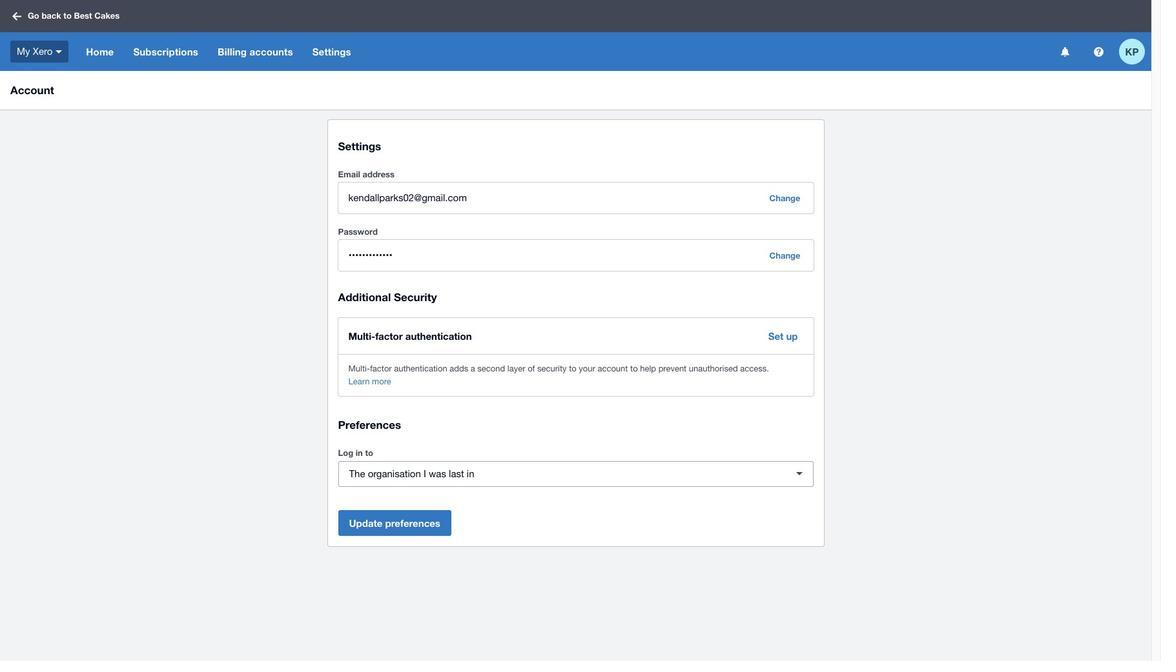 Task type: locate. For each thing, give the bounding box(es) containing it.
set
[[768, 330, 783, 342]]

change button inside ••••••••••••• status
[[762, 246, 808, 266]]

1 vertical spatial multi-
[[348, 364, 370, 374]]

to
[[64, 10, 72, 21], [569, 364, 577, 374], [630, 364, 638, 374], [365, 448, 373, 458]]

0 vertical spatial factor
[[375, 330, 403, 342]]

kendallparks02@gmail.com status
[[338, 183, 813, 214]]

multi- up learn
[[348, 364, 370, 374]]

preferences
[[338, 418, 401, 432]]

in right log
[[356, 448, 363, 458]]

to left best
[[64, 10, 72, 21]]

was
[[429, 469, 446, 480]]

svg image inside my xero popup button
[[56, 50, 62, 53]]

1 change button from the top
[[762, 188, 808, 209]]

banner
[[0, 0, 1151, 71]]

factor
[[375, 330, 403, 342], [370, 364, 392, 374]]

factor inside multi-factor authentication adds a second layer of security to your account to help prevent unauthorised access. learn more
[[370, 364, 392, 374]]

multi-
[[348, 330, 375, 342], [348, 364, 370, 374]]

in
[[356, 448, 363, 458], [467, 469, 474, 480]]

settings up email address
[[338, 140, 381, 153]]

authentication for multi-factor authentication
[[405, 330, 472, 342]]

your
[[579, 364, 595, 374]]

multi- down "additional"
[[348, 330, 375, 342]]

1 change from the top
[[769, 193, 800, 204]]

0 horizontal spatial svg image
[[56, 50, 62, 53]]

multi- for multi-factor authentication
[[348, 330, 375, 342]]

in right last
[[467, 469, 474, 480]]

factor down additional security
[[375, 330, 403, 342]]

change button
[[762, 188, 808, 209], [762, 246, 808, 266]]

0 horizontal spatial in
[[356, 448, 363, 458]]

password
[[338, 227, 378, 237]]

home link
[[76, 32, 124, 71]]

0 vertical spatial multi-
[[348, 330, 375, 342]]

account
[[10, 83, 54, 97]]

1 multi- from the top
[[348, 330, 375, 342]]

2 multi- from the top
[[348, 364, 370, 374]]

change button for kendallparks02@gmail.com
[[762, 188, 808, 209]]

settings right accounts
[[312, 46, 351, 57]]

email address
[[338, 169, 395, 180]]

authentication inside multi-factor authentication adds a second layer of security to your account to help prevent unauthorised access. learn more
[[394, 364, 447, 374]]

go back to best cakes
[[28, 10, 120, 21]]

last
[[449, 469, 464, 480]]

2 horizontal spatial svg image
[[1094, 47, 1103, 57]]

to left your
[[569, 364, 577, 374]]

factor up more
[[370, 364, 392, 374]]

security
[[537, 364, 567, 374]]

0 vertical spatial authentication
[[405, 330, 472, 342]]

my
[[17, 46, 30, 57]]

update preferences
[[349, 518, 440, 530]]

authentication up adds
[[405, 330, 472, 342]]

best
[[74, 10, 92, 21]]

1 vertical spatial change
[[769, 251, 800, 261]]

update preferences button
[[338, 511, 451, 537]]

settings
[[312, 46, 351, 57], [338, 140, 381, 153]]

0 vertical spatial change
[[769, 193, 800, 204]]

0 vertical spatial settings
[[312, 46, 351, 57]]

1 vertical spatial factor
[[370, 364, 392, 374]]

prevent
[[658, 364, 687, 374]]

1 vertical spatial authentication
[[394, 364, 447, 374]]

svg image
[[1061, 47, 1069, 57], [1094, 47, 1103, 57], [56, 50, 62, 53]]

more
[[372, 377, 391, 387]]

subscriptions
[[133, 46, 198, 57]]

1 vertical spatial change button
[[762, 246, 808, 266]]

a
[[471, 364, 475, 374]]

authentication for multi-factor authentication adds a second layer of security to your account to help prevent unauthorised access. learn more
[[394, 364, 447, 374]]

authentication down multi-factor authentication
[[394, 364, 447, 374]]

svg image
[[12, 12, 21, 20]]

change inside ••••••••••••• status
[[769, 251, 800, 261]]

set up
[[768, 330, 798, 342]]

change
[[769, 193, 800, 204], [769, 251, 800, 261]]

change inside "kendallparks02@gmail.com" status
[[769, 193, 800, 204]]

authentication
[[405, 330, 472, 342], [394, 364, 447, 374]]

2 change button from the top
[[762, 246, 808, 266]]

account
[[598, 364, 628, 374]]

update
[[349, 518, 383, 530]]

0 vertical spatial change button
[[762, 188, 808, 209]]

1 vertical spatial settings
[[338, 140, 381, 153]]

kendallparks02@gmail.com
[[348, 193, 467, 204]]

security
[[394, 291, 437, 304]]

•••••••••••••
[[348, 250, 392, 261]]

change button for •••••••••••••
[[762, 246, 808, 266]]

2 change from the top
[[769, 251, 800, 261]]

multi- inside multi-factor authentication adds a second layer of security to your account to help prevent unauthorised access. learn more
[[348, 364, 370, 374]]

1 vertical spatial in
[[467, 469, 474, 480]]

change button inside "kendallparks02@gmail.com" status
[[762, 188, 808, 209]]

multi-factor authentication adds a second layer of security to your account to help prevent unauthorised access. learn more
[[348, 364, 769, 387]]

address
[[363, 169, 395, 180]]



Task type: vqa. For each thing, say whether or not it's contained in the screenshot.
TT popup button
no



Task type: describe. For each thing, give the bounding box(es) containing it.
to right log
[[365, 448, 373, 458]]

to inside "link"
[[64, 10, 72, 21]]

settings button
[[303, 32, 361, 71]]

1 horizontal spatial in
[[467, 469, 474, 480]]

learn more link
[[348, 377, 391, 387]]

additional security
[[338, 291, 437, 304]]

second
[[477, 364, 505, 374]]

multi-factor authentication
[[348, 330, 472, 342]]

1 horizontal spatial svg image
[[1061, 47, 1069, 57]]

access.
[[740, 364, 769, 374]]

of
[[528, 364, 535, 374]]

log in to
[[338, 448, 373, 458]]

back
[[42, 10, 61, 21]]

go
[[28, 10, 39, 21]]

the organisation i was last in
[[349, 469, 474, 480]]

billing
[[218, 46, 247, 57]]

multi- for multi-factor authentication adds a second layer of security to your account to help prevent unauthorised access. learn more
[[348, 364, 370, 374]]

cakes
[[94, 10, 120, 21]]

home
[[86, 46, 114, 57]]

change for kendallparks02@gmail.com
[[769, 193, 800, 204]]

factor for multi-factor authentication
[[375, 330, 403, 342]]

xero
[[33, 46, 52, 57]]

organisation
[[368, 469, 421, 480]]

learn
[[348, 377, 370, 387]]

unauthorised
[[689, 364, 738, 374]]

••••••••••••• status
[[338, 240, 813, 271]]

help
[[640, 364, 656, 374]]

my xero
[[17, 46, 52, 57]]

billing accounts
[[218, 46, 293, 57]]

log
[[338, 448, 353, 458]]

accounts
[[250, 46, 293, 57]]

to left help
[[630, 364, 638, 374]]

subscriptions link
[[124, 32, 208, 71]]

settings inside popup button
[[312, 46, 351, 57]]

up
[[786, 330, 798, 342]]

i
[[424, 469, 426, 480]]

go back to best cakes link
[[8, 5, 127, 28]]

email
[[338, 169, 360, 180]]

my xero button
[[0, 32, 76, 71]]

layer
[[507, 364, 525, 374]]

additional
[[338, 291, 391, 304]]

banner containing kp
[[0, 0, 1151, 71]]

preferences
[[385, 518, 440, 530]]

kp
[[1125, 46, 1139, 57]]

billing accounts link
[[208, 32, 303, 71]]

the
[[349, 469, 365, 480]]

toggle list image
[[796, 473, 802, 476]]

0 vertical spatial in
[[356, 448, 363, 458]]

adds
[[450, 364, 468, 374]]

change for •••••••••••••
[[769, 251, 800, 261]]

factor for multi-factor authentication adds a second layer of security to your account to help prevent unauthorised access. learn more
[[370, 364, 392, 374]]

kp button
[[1119, 32, 1151, 71]]

set up button
[[758, 323, 808, 349]]



